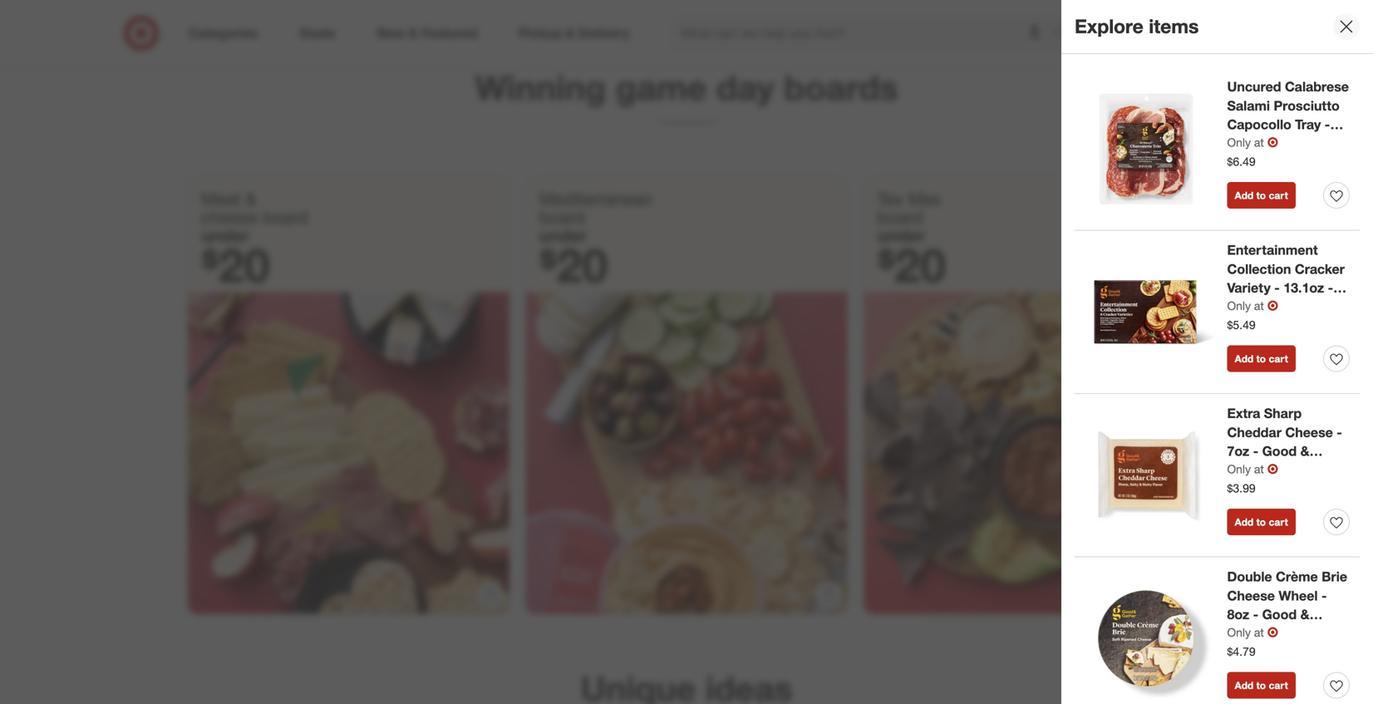 Task type: locate. For each thing, give the bounding box(es) containing it.
day
[[717, 67, 775, 108]]

cheese down sharp
[[1286, 424, 1333, 441]]

add to cart down $6.49
[[1235, 189, 1289, 202]]

cart down double crème brie cheese wheel - 8oz - good & gather™
[[1269, 679, 1289, 692]]

4 add to cart button from the top
[[1228, 672, 1296, 699]]

1 vertical spatial cheese
[[1228, 588, 1275, 604]]

uncured calabrese salami prosciutto capocollo tray - 6oz - good & gather™ link
[[1228, 77, 1350, 171]]

only down "8oz"
[[1228, 625, 1251, 640]]

What can we help you find? suggestions appear below search field
[[671, 15, 1058, 52]]

add to cart down $4.79
[[1235, 679, 1289, 692]]

¬ for -
[[1268, 624, 1279, 641]]

0 horizontal spatial cheese
[[1228, 588, 1275, 604]]

add
[[1235, 189, 1254, 202], [1235, 353, 1254, 365], [1235, 516, 1254, 528], [1235, 679, 1254, 692]]

cart for double crème brie cheese wheel - 8oz - good & gather™
[[1269, 679, 1289, 692]]

only up $6.49
[[1228, 135, 1251, 150]]

4 only at ¬ from the top
[[1228, 624, 1279, 641]]

cart up sharp
[[1269, 353, 1289, 365]]

gather™ inside entertainment collection cracker variety  - 13.1oz - good & gather™
[[1279, 299, 1330, 315]]

¬ for 13.1oz
[[1268, 298, 1279, 314]]

entertainment collection cracker variety  - 13.1oz - good & gather™ image
[[1075, 241, 1218, 383]]

good down wheel
[[1263, 607, 1297, 623]]

gather™ up $3.99
[[1228, 462, 1279, 479]]

good up $5.49
[[1228, 299, 1262, 315]]

cracker
[[1295, 261, 1345, 277]]

add to cart down $3.99
[[1235, 516, 1289, 528]]

$5.49
[[1228, 318, 1256, 332]]

at for uncured calabrese salami prosciutto capocollo tray - 6oz - good & gather™
[[1255, 135, 1264, 150]]

1 cart from the top
[[1269, 189, 1289, 202]]

3 add from the top
[[1235, 516, 1254, 528]]

cart up entertainment
[[1269, 189, 1289, 202]]

only at ¬ down capocollo
[[1228, 134, 1279, 151]]

add to cart button down $6.49
[[1228, 182, 1296, 209]]

1 only at ¬ from the top
[[1228, 134, 1279, 151]]

good
[[1263, 136, 1297, 152], [1228, 299, 1262, 315], [1263, 443, 1297, 460], [1263, 607, 1297, 623]]

gather™ down 6oz at the right top
[[1228, 155, 1279, 171]]

only for entertainment collection cracker variety  - 13.1oz - good & gather™
[[1228, 299, 1251, 313]]

items
[[1149, 15, 1199, 38]]

collection
[[1228, 261, 1292, 277]]

add to cart for double crème brie cheese wheel - 8oz - good & gather™
[[1235, 679, 1289, 692]]

at up $3.99
[[1255, 462, 1264, 476]]

extra sharp cheddar cheese - 7oz - good & gather™ image
[[1075, 404, 1218, 547]]

1 horizontal spatial cheese
[[1286, 424, 1333, 441]]

¬ for 7oz
[[1268, 461, 1279, 477]]

2 to from the top
[[1257, 353, 1266, 365]]

3 at from the top
[[1255, 462, 1264, 476]]

add to cart down $5.49
[[1235, 353, 1289, 365]]

4 at from the top
[[1255, 625, 1264, 640]]

gather™ down 13.1oz
[[1279, 299, 1330, 315]]

4 to from the top
[[1257, 679, 1266, 692]]

only at ¬ for entertainment collection cracker variety  - 13.1oz - good & gather™
[[1228, 298, 1279, 314]]

3 to from the top
[[1257, 516, 1266, 528]]

4 add to cart from the top
[[1235, 679, 1289, 692]]

cheddar
[[1228, 424, 1282, 441]]

4 cart from the top
[[1269, 679, 1289, 692]]

wheel
[[1279, 588, 1318, 604]]

add to cart button down $5.49
[[1228, 345, 1296, 372]]

& down sharp
[[1301, 443, 1310, 460]]

double crème brie cheese wheel - 8oz - good & gather™
[[1228, 569, 1348, 642]]

0 vertical spatial cheese
[[1286, 424, 1333, 441]]

add for extra sharp cheddar cheese - 7oz - good & gather™
[[1235, 516, 1254, 528]]

& down tray
[[1301, 136, 1310, 152]]

$4.79
[[1228, 644, 1256, 659]]

2 cart from the top
[[1269, 353, 1289, 365]]

only
[[1228, 135, 1251, 150], [1228, 299, 1251, 313], [1228, 462, 1251, 476], [1228, 625, 1251, 640]]

¬
[[1268, 134, 1279, 151], [1268, 298, 1279, 314], [1268, 461, 1279, 477], [1268, 624, 1279, 641]]

& right meat
[[246, 188, 257, 210]]

prosciutto
[[1274, 98, 1340, 114]]

add to cart
[[1235, 189, 1289, 202], [1235, 353, 1289, 365], [1235, 516, 1289, 528], [1235, 679, 1289, 692]]

to for entertainment collection cracker variety  - 13.1oz - good & gather™
[[1257, 353, 1266, 365]]

at down capocollo
[[1255, 135, 1264, 150]]

only at ¬ down variety
[[1228, 298, 1279, 314]]

$6.49
[[1228, 154, 1256, 169]]

crème
[[1276, 569, 1318, 585]]

& down variety
[[1266, 299, 1275, 315]]

8oz
[[1228, 607, 1250, 623]]

& inside double crème brie cheese wheel - 8oz - good & gather™
[[1301, 607, 1310, 623]]

cart for extra sharp cheddar cheese - 7oz - good & gather™
[[1269, 516, 1289, 528]]

cart
[[1269, 189, 1289, 202], [1269, 353, 1289, 365], [1269, 516, 1289, 528], [1269, 679, 1289, 692]]

-
[[1325, 117, 1331, 133], [1254, 136, 1259, 152], [1275, 280, 1280, 296], [1328, 280, 1334, 296], [1337, 424, 1343, 441], [1254, 443, 1259, 460], [1322, 588, 1327, 604], [1254, 607, 1259, 623]]

double
[[1228, 569, 1273, 585]]

cheese down double
[[1228, 588, 1275, 604]]

gather™ up $4.79
[[1228, 626, 1279, 642]]

at for extra sharp cheddar cheese - 7oz - good & gather™
[[1255, 462, 1264, 476]]

gather™
[[1228, 155, 1279, 171], [1279, 299, 1330, 315], [1228, 462, 1279, 479], [1228, 626, 1279, 642]]

add to cart for uncured calabrese salami prosciutto capocollo tray - 6oz - good & gather™
[[1235, 189, 1289, 202]]

add to cart button
[[1228, 182, 1296, 209], [1228, 345, 1296, 372], [1228, 509, 1296, 535], [1228, 672, 1296, 699]]

cart for entertainment collection cracker variety  - 13.1oz - good & gather™
[[1269, 353, 1289, 365]]

add down $4.79
[[1235, 679, 1254, 692]]

cheese
[[201, 207, 258, 228]]

3 cart from the top
[[1269, 516, 1289, 528]]

at up $4.79
[[1255, 625, 1264, 640]]

meat
[[201, 188, 241, 210]]

cheese inside "extra sharp cheddar cheese - 7oz - good & gather™"
[[1286, 424, 1333, 441]]

only at ¬ up $4.79
[[1228, 624, 1279, 641]]

good down capocollo
[[1263, 136, 1297, 152]]

at down variety
[[1255, 299, 1264, 313]]

add for entertainment collection cracker variety  - 13.1oz - good & gather™
[[1235, 353, 1254, 365]]

1 at from the top
[[1255, 135, 1264, 150]]

& inside entertainment collection cracker variety  - 13.1oz - good & gather™
[[1266, 299, 1275, 315]]

& inside meat & cheese board under
[[246, 188, 257, 210]]

3 add to cart from the top
[[1235, 516, 1289, 528]]

&
[[1301, 136, 1310, 152], [246, 188, 257, 210], [1266, 299, 1275, 315], [1301, 443, 1310, 460], [1301, 607, 1310, 623]]

4 ¬ from the top
[[1268, 624, 1279, 641]]

only at ¬
[[1228, 134, 1279, 151], [1228, 298, 1279, 314], [1228, 461, 1279, 477], [1228, 624, 1279, 641]]

cheese inside double crème brie cheese wheel - 8oz - good & gather™
[[1228, 588, 1275, 604]]

2 add from the top
[[1235, 353, 1254, 365]]

add to cart button down $3.99
[[1228, 509, 1296, 535]]

2 add to cart button from the top
[[1228, 345, 1296, 372]]

4 only from the top
[[1228, 625, 1251, 640]]

______
[[658, 102, 715, 125]]

search button
[[1047, 15, 1087, 55]]

to for uncured calabrese salami prosciutto capocollo tray - 6oz - good & gather™
[[1257, 189, 1266, 202]]

& down wheel
[[1301, 607, 1310, 623]]

3 ¬ from the top
[[1268, 461, 1279, 477]]

at
[[1255, 135, 1264, 150], [1255, 299, 1264, 313], [1255, 462, 1264, 476], [1255, 625, 1264, 640]]

1 add to cart button from the top
[[1228, 182, 1296, 209]]

3 only from the top
[[1228, 462, 1251, 476]]

add down $5.49
[[1235, 353, 1254, 365]]

cart up 'crème'
[[1269, 516, 1289, 528]]

double crème brie cheese wheel - 8oz - good & gather™ link
[[1228, 567, 1350, 642]]

gather™ inside double crème brie cheese wheel - 8oz - good & gather™
[[1228, 626, 1279, 642]]

only down 7oz
[[1228, 462, 1251, 476]]

add to cart button for entertainment collection cracker variety  - 13.1oz - good & gather™
[[1228, 345, 1296, 372]]

only up $5.49
[[1228, 299, 1251, 313]]

cheese
[[1286, 424, 1333, 441], [1228, 588, 1275, 604]]

1 ¬ from the top
[[1268, 134, 1279, 151]]

calabrese
[[1285, 79, 1349, 95]]

entertainment
[[1228, 242, 1318, 258]]

2 ¬ from the top
[[1268, 298, 1279, 314]]

2 add to cart from the top
[[1235, 353, 1289, 365]]

add to cart button down $4.79
[[1228, 672, 1296, 699]]

1 to from the top
[[1257, 189, 1266, 202]]

3 add to cart button from the top
[[1228, 509, 1296, 535]]

only at ¬ for uncured calabrese salami prosciutto capocollo tray - 6oz - good & gather™
[[1228, 134, 1279, 151]]

2 at from the top
[[1255, 299, 1264, 313]]

good down cheddar
[[1263, 443, 1297, 460]]

explore
[[1075, 15, 1144, 38]]

add down $3.99
[[1235, 516, 1254, 528]]

1 add to cart from the top
[[1235, 189, 1289, 202]]

1 only from the top
[[1228, 135, 1251, 150]]

3 only at ¬ from the top
[[1228, 461, 1279, 477]]

1 add from the top
[[1235, 189, 1254, 202]]

2 only at ¬ from the top
[[1228, 298, 1279, 314]]

4 add from the top
[[1235, 679, 1254, 692]]

only at ¬ up $3.99
[[1228, 461, 1279, 477]]

sharp
[[1264, 405, 1302, 422]]

to
[[1257, 189, 1266, 202], [1257, 353, 1266, 365], [1257, 516, 1266, 528], [1257, 679, 1266, 692]]

add down $6.49
[[1235, 189, 1254, 202]]

capocollo
[[1228, 117, 1292, 133]]

meat & cheese board under
[[201, 188, 309, 246]]

2 only from the top
[[1228, 299, 1251, 313]]



Task type: vqa. For each thing, say whether or not it's contained in the screenshot.


Task type: describe. For each thing, give the bounding box(es) containing it.
to for extra sharp cheddar cheese - 7oz - good & gather™
[[1257, 516, 1266, 528]]

good inside double crème brie cheese wheel - 8oz - good & gather™
[[1263, 607, 1297, 623]]

add to cart button for extra sharp cheddar cheese - 7oz - good & gather™
[[1228, 509, 1296, 535]]

$3.99
[[1228, 481, 1256, 496]]

search
[[1047, 27, 1087, 43]]

add to cart for entertainment collection cracker variety  - 13.1oz - good & gather™
[[1235, 353, 1289, 365]]

explore items dialog
[[1062, 0, 1373, 704]]

salami
[[1228, 98, 1270, 114]]

entertainment collection cracker variety  - 13.1oz - good & gather™
[[1228, 242, 1345, 315]]

good inside uncured calabrese salami prosciutto capocollo tray - 6oz - good & gather™
[[1263, 136, 1297, 152]]

cheese for &
[[1286, 424, 1333, 441]]

game
[[616, 67, 707, 108]]

gather™ inside "extra sharp cheddar cheese - 7oz - good & gather™"
[[1228, 462, 1279, 479]]

winning
[[475, 67, 606, 108]]

only at ¬ for double crème brie cheese wheel - 8oz - good & gather™
[[1228, 624, 1279, 641]]

13.1oz
[[1284, 280, 1325, 296]]

add to cart button for uncured calabrese salami prosciutto capocollo tray - 6oz - good & gather™
[[1228, 182, 1296, 209]]

uncured calabrese salami prosciutto capocollo tray - 6oz - good & gather™ image
[[1075, 77, 1218, 220]]

under
[[201, 225, 249, 246]]

add for uncured calabrese salami prosciutto capocollo tray - 6oz - good & gather™
[[1235, 189, 1254, 202]]

uncured calabrese salami prosciutto capocollo tray - 6oz - good & gather™
[[1228, 79, 1349, 171]]

cheese for good
[[1228, 588, 1275, 604]]

at for double crème brie cheese wheel - 8oz - good & gather™
[[1255, 625, 1264, 640]]

extra sharp cheddar cheese - 7oz - good & gather™ link
[[1228, 404, 1350, 479]]

double crème brie cheese wheel - 8oz - good & gather™ image
[[1075, 567, 1218, 704]]

good inside entertainment collection cracker variety  - 13.1oz - good & gather™
[[1228, 299, 1262, 315]]

& inside uncured calabrese salami prosciutto capocollo tray - 6oz - good & gather™
[[1301, 136, 1310, 152]]

$20
[[201, 237, 270, 293]]

to for double crème brie cheese wheel - 8oz - good & gather™
[[1257, 679, 1266, 692]]

boards
[[784, 67, 898, 108]]

entertainment collection cracker variety  - 13.1oz - good & gather™ link
[[1228, 241, 1350, 315]]

cart for uncured calabrese salami prosciutto capocollo tray - 6oz - good & gather™
[[1269, 189, 1289, 202]]

& inside "extra sharp cheddar cheese - 7oz - good & gather™"
[[1301, 443, 1310, 460]]

¬ for tray
[[1268, 134, 1279, 151]]

only for extra sharp cheddar cheese - 7oz - good & gather™
[[1228, 462, 1251, 476]]

only for uncured calabrese salami prosciutto capocollo tray - 6oz - good & gather™
[[1228, 135, 1251, 150]]

only for double crème brie cheese wheel - 8oz - good & gather™
[[1228, 625, 1251, 640]]

gather™ inside uncured calabrese salami prosciutto capocollo tray - 6oz - good & gather™
[[1228, 155, 1279, 171]]

6oz
[[1228, 136, 1250, 152]]

variety
[[1228, 280, 1271, 296]]

extra sharp cheddar cheese - 7oz - good & gather™
[[1228, 405, 1343, 479]]

uncured
[[1228, 79, 1282, 95]]

7oz
[[1228, 443, 1250, 460]]

add to cart for extra sharp cheddar cheese - 7oz - good & gather™
[[1235, 516, 1289, 528]]

good inside "extra sharp cheddar cheese - 7oz - good & gather™"
[[1263, 443, 1297, 460]]

tray
[[1295, 117, 1321, 133]]

add to cart button for double crème brie cheese wheel - 8oz - good & gather™
[[1228, 672, 1296, 699]]

board
[[263, 207, 309, 228]]

explore items
[[1075, 15, 1199, 38]]

only at ¬ for extra sharp cheddar cheese - 7oz - good & gather™
[[1228, 461, 1279, 477]]

at for entertainment collection cracker variety  - 13.1oz - good & gather™
[[1255, 299, 1264, 313]]

brie
[[1322, 569, 1348, 585]]

add for double crème brie cheese wheel - 8oz - good & gather™
[[1235, 679, 1254, 692]]

winning game day boards ______
[[475, 67, 898, 125]]

extra
[[1228, 405, 1261, 422]]



